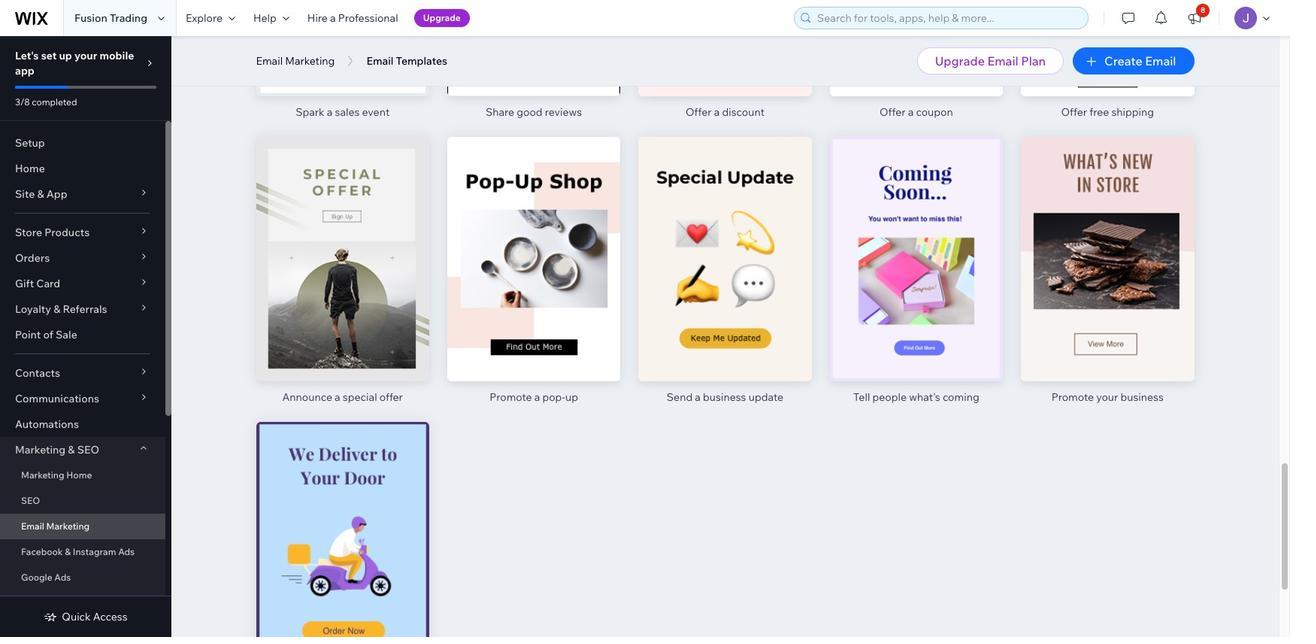 Task type: describe. For each thing, give the bounding box(es) containing it.
loyalty & referrals
[[15, 302, 107, 316]]

1 vertical spatial your
[[1097, 390, 1119, 404]]

marketing home
[[21, 469, 92, 481]]

google ads link
[[0, 565, 165, 591]]

email marketing for email marketing link
[[21, 521, 90, 532]]

a for discount
[[714, 105, 720, 119]]

point
[[15, 328, 41, 342]]

store products
[[15, 226, 90, 239]]

update
[[749, 390, 784, 404]]

offer
[[380, 390, 403, 404]]

fusion
[[74, 11, 107, 25]]

offer for offer a discount
[[686, 105, 712, 119]]

sale
[[56, 328, 77, 342]]

promote a pop-up
[[490, 390, 578, 404]]

hire a professional link
[[299, 0, 407, 36]]

site
[[15, 187, 35, 201]]

free
[[1090, 105, 1110, 119]]

your inside 'let's set up your mobile app'
[[74, 49, 97, 62]]

of
[[43, 328, 53, 342]]

mobile
[[100, 49, 134, 62]]

seo inside marketing & seo "dropdown button"
[[77, 443, 99, 457]]

communications button
[[0, 386, 165, 411]]

marketing up facebook & instagram ads
[[46, 521, 90, 532]]

a for special
[[335, 390, 341, 404]]

marketing & seo button
[[0, 437, 165, 463]]

ads inside "link"
[[54, 572, 71, 583]]

good
[[517, 105, 543, 119]]

discount
[[722, 105, 765, 119]]

event
[[362, 105, 390, 119]]

loyalty & referrals button
[[0, 296, 165, 322]]

contacts button
[[0, 360, 165, 386]]

8 button
[[1179, 0, 1212, 36]]

facebook & instagram ads link
[[0, 539, 165, 565]]

& for site
[[37, 187, 44, 201]]

gift card
[[15, 277, 60, 290]]

explore
[[186, 11, 223, 25]]

business for your
[[1121, 390, 1164, 404]]

marketing home link
[[0, 463, 165, 488]]

store products button
[[0, 220, 165, 245]]

google ads
[[21, 572, 71, 583]]

let's set up your mobile app
[[15, 49, 134, 77]]

referrals
[[63, 302, 107, 316]]

gift card button
[[0, 271, 165, 296]]

offer free shipping
[[1062, 105, 1155, 119]]

marketing inside "dropdown button"
[[15, 443, 66, 457]]

marketing inside button
[[285, 54, 335, 68]]

upgrade email plan
[[936, 53, 1046, 68]]

google
[[21, 572, 52, 583]]

people
[[873, 390, 907, 404]]

marketing down the marketing & seo
[[21, 469, 64, 481]]

quick access button
[[44, 610, 128, 624]]

create
[[1105, 53, 1143, 68]]

access
[[93, 610, 128, 624]]

announce
[[282, 390, 332, 404]]

send a business update
[[667, 390, 784, 404]]

sales
[[335, 105, 360, 119]]

completed
[[32, 96, 77, 108]]

a for sales
[[327, 105, 333, 119]]

marketing & seo
[[15, 443, 99, 457]]

up inside 'let's set up your mobile app'
[[59, 49, 72, 62]]

coming
[[943, 390, 980, 404]]

email right create in the top right of the page
[[1146, 53, 1177, 68]]

offer for offer free shipping
[[1062, 105, 1088, 119]]

offer a coupon
[[880, 105, 954, 119]]

0 horizontal spatial home
[[15, 162, 45, 175]]

upgrade for upgrade email plan
[[936, 53, 985, 68]]

tell people what's coming
[[854, 390, 980, 404]]

1 horizontal spatial ads
[[118, 546, 135, 557]]

hire
[[308, 11, 328, 25]]

store
[[15, 226, 42, 239]]

offer for offer a coupon
[[880, 105, 906, 119]]

tell
[[854, 390, 871, 404]]

special
[[343, 390, 377, 404]]

loyalty
[[15, 302, 51, 316]]

quick access
[[62, 610, 128, 624]]

quick
[[62, 610, 91, 624]]

set
[[41, 49, 57, 62]]

facebook & instagram ads
[[21, 546, 135, 557]]

site & app
[[15, 187, 67, 201]]

promote your business
[[1052, 390, 1164, 404]]

hire a professional
[[308, 11, 398, 25]]



Task type: vqa. For each thing, say whether or not it's contained in the screenshot.
-Select Type- field
no



Task type: locate. For each thing, give the bounding box(es) containing it.
a for professional
[[330, 11, 336, 25]]

promote for promote your business
[[1052, 390, 1095, 404]]

upgrade button
[[414, 9, 470, 27]]

shipping
[[1112, 105, 1155, 119]]

a left coupon
[[908, 105, 914, 119]]

send
[[667, 390, 693, 404]]

& right loyalty
[[54, 302, 60, 316]]

offer
[[686, 105, 712, 119], [880, 105, 906, 119], [1062, 105, 1088, 119]]

& inside "dropdown button"
[[68, 443, 75, 457]]

reviews
[[545, 105, 582, 119]]

email marketing
[[256, 54, 335, 68], [21, 521, 90, 532]]

app
[[46, 187, 67, 201]]

orders button
[[0, 245, 165, 271]]

0 vertical spatial your
[[74, 49, 97, 62]]

facebook
[[21, 546, 63, 557]]

a left pop-
[[535, 390, 540, 404]]

email inside the sidebar element
[[21, 521, 44, 532]]

1 vertical spatial ads
[[54, 572, 71, 583]]

1 vertical spatial up
[[566, 390, 578, 404]]

& inside 'popup button'
[[54, 302, 60, 316]]

a for business
[[695, 390, 701, 404]]

1 vertical spatial upgrade
[[936, 53, 985, 68]]

& up marketing home link
[[68, 443, 75, 457]]

& right facebook
[[65, 546, 71, 557]]

a right hire
[[330, 11, 336, 25]]

email marketing button
[[249, 50, 343, 72]]

marketing down hire
[[285, 54, 335, 68]]

help button
[[244, 0, 299, 36]]

email marketing down hire
[[256, 54, 335, 68]]

& right the "site"
[[37, 187, 44, 201]]

2 offer from the left
[[880, 105, 906, 119]]

offer left coupon
[[880, 105, 906, 119]]

upgrade
[[423, 12, 461, 23], [936, 53, 985, 68]]

2 horizontal spatial offer
[[1062, 105, 1088, 119]]

1 horizontal spatial home
[[66, 469, 92, 481]]

card
[[36, 277, 60, 290]]

0 vertical spatial upgrade
[[423, 12, 461, 23]]

fusion trading
[[74, 11, 147, 25]]

ads right the instagram
[[118, 546, 135, 557]]

0 horizontal spatial your
[[74, 49, 97, 62]]

1 horizontal spatial up
[[566, 390, 578, 404]]

orders
[[15, 251, 50, 265]]

your
[[74, 49, 97, 62], [1097, 390, 1119, 404]]

communications
[[15, 392, 99, 405]]

email left plan
[[988, 53, 1019, 68]]

ads right google
[[54, 572, 71, 583]]

1 horizontal spatial email marketing
[[256, 54, 335, 68]]

0 vertical spatial up
[[59, 49, 72, 62]]

0 horizontal spatial seo
[[21, 495, 40, 506]]

& for marketing
[[68, 443, 75, 457]]

0 horizontal spatial email marketing
[[21, 521, 90, 532]]

& for loyalty
[[54, 302, 60, 316]]

share good reviews
[[486, 105, 582, 119]]

site & app button
[[0, 181, 165, 207]]

1 offer from the left
[[686, 105, 712, 119]]

offer left free
[[1062, 105, 1088, 119]]

1 horizontal spatial your
[[1097, 390, 1119, 404]]

professional
[[338, 11, 398, 25]]

email marketing link
[[0, 514, 165, 539]]

seo link
[[0, 488, 165, 514]]

point of sale
[[15, 328, 77, 342]]

sidebar element
[[0, 36, 172, 637]]

2 promote from the left
[[1052, 390, 1095, 404]]

1 vertical spatial email marketing
[[21, 521, 90, 532]]

email marketing inside button
[[256, 54, 335, 68]]

spark a sales event
[[296, 105, 390, 119]]

app
[[15, 64, 34, 77]]

upgrade email plan button
[[918, 47, 1065, 74]]

email marketing inside the sidebar element
[[21, 521, 90, 532]]

1 horizontal spatial upgrade
[[936, 53, 985, 68]]

0 vertical spatial seo
[[77, 443, 99, 457]]

0 horizontal spatial promote
[[490, 390, 532, 404]]

3/8 completed
[[15, 96, 77, 108]]

upgrade for upgrade
[[423, 12, 461, 23]]

create email
[[1105, 53, 1177, 68]]

a left special
[[335, 390, 341, 404]]

a left discount
[[714, 105, 720, 119]]

email down help button
[[256, 54, 283, 68]]

a left sales
[[327, 105, 333, 119]]

setup
[[15, 136, 45, 150]]

email marketing for email marketing button at top
[[256, 54, 335, 68]]

seo
[[77, 443, 99, 457], [21, 495, 40, 506]]

home link
[[0, 156, 165, 181]]

& for facebook
[[65, 546, 71, 557]]

a for pop-
[[535, 390, 540, 404]]

pop-
[[543, 390, 566, 404]]

instagram
[[73, 546, 116, 557]]

0 horizontal spatial offer
[[686, 105, 712, 119]]

automations link
[[0, 411, 165, 437]]

seo inside seo link
[[21, 495, 40, 506]]

home
[[15, 162, 45, 175], [66, 469, 92, 481]]

1 horizontal spatial promote
[[1052, 390, 1095, 404]]

promote for promote a pop-up
[[490, 390, 532, 404]]

1 promote from the left
[[490, 390, 532, 404]]

upgrade down the search for tools, apps, help & more... field
[[936, 53, 985, 68]]

0 vertical spatial email marketing
[[256, 54, 335, 68]]

3 offer from the left
[[1062, 105, 1088, 119]]

8
[[1201, 5, 1206, 15]]

1 horizontal spatial business
[[1121, 390, 1164, 404]]

business for a
[[703, 390, 747, 404]]

offer left discount
[[686, 105, 712, 119]]

0 horizontal spatial business
[[703, 390, 747, 404]]

seo down the automations link
[[77, 443, 99, 457]]

seo down marketing home at left
[[21, 495, 40, 506]]

&
[[37, 187, 44, 201], [54, 302, 60, 316], [68, 443, 75, 457], [65, 546, 71, 557]]

2 business from the left
[[1121, 390, 1164, 404]]

1 horizontal spatial offer
[[880, 105, 906, 119]]

setup link
[[0, 130, 165, 156]]

0 vertical spatial ads
[[118, 546, 135, 557]]

0 horizontal spatial upgrade
[[423, 12, 461, 23]]

a inside "link"
[[330, 11, 336, 25]]

& inside dropdown button
[[37, 187, 44, 201]]

email marketing up facebook
[[21, 521, 90, 532]]

help
[[253, 11, 277, 25]]

Search for tools, apps, help & more... field
[[813, 8, 1084, 29]]

products
[[45, 226, 90, 239]]

3/8
[[15, 96, 30, 108]]

up
[[59, 49, 72, 62], [566, 390, 578, 404]]

a right send
[[695, 390, 701, 404]]

create email button
[[1074, 47, 1195, 74]]

automations
[[15, 418, 79, 431]]

home down marketing & seo "dropdown button"
[[66, 469, 92, 481]]

1 vertical spatial home
[[66, 469, 92, 481]]

let's
[[15, 49, 39, 62]]

offer a discount
[[686, 105, 765, 119]]

marketing
[[285, 54, 335, 68], [15, 443, 66, 457], [21, 469, 64, 481], [46, 521, 90, 532]]

share
[[486, 105, 515, 119]]

1 business from the left
[[703, 390, 747, 404]]

a
[[330, 11, 336, 25], [327, 105, 333, 119], [714, 105, 720, 119], [908, 105, 914, 119], [335, 390, 341, 404], [695, 390, 701, 404], [535, 390, 540, 404]]

trading
[[110, 11, 147, 25]]

0 horizontal spatial up
[[59, 49, 72, 62]]

what's
[[910, 390, 941, 404]]

gift
[[15, 277, 34, 290]]

a for coupon
[[908, 105, 914, 119]]

point of sale link
[[0, 322, 165, 348]]

contacts
[[15, 366, 60, 380]]

spark
[[296, 105, 325, 119]]

1 horizontal spatial seo
[[77, 443, 99, 457]]

email up facebook
[[21, 521, 44, 532]]

plan
[[1022, 53, 1046, 68]]

marketing down automations
[[15, 443, 66, 457]]

0 vertical spatial home
[[15, 162, 45, 175]]

upgrade right professional
[[423, 12, 461, 23]]

coupon
[[917, 105, 954, 119]]

0 horizontal spatial ads
[[54, 572, 71, 583]]

home down the setup at the left
[[15, 162, 45, 175]]

1 vertical spatial seo
[[21, 495, 40, 506]]

announce a special offer
[[282, 390, 403, 404]]



